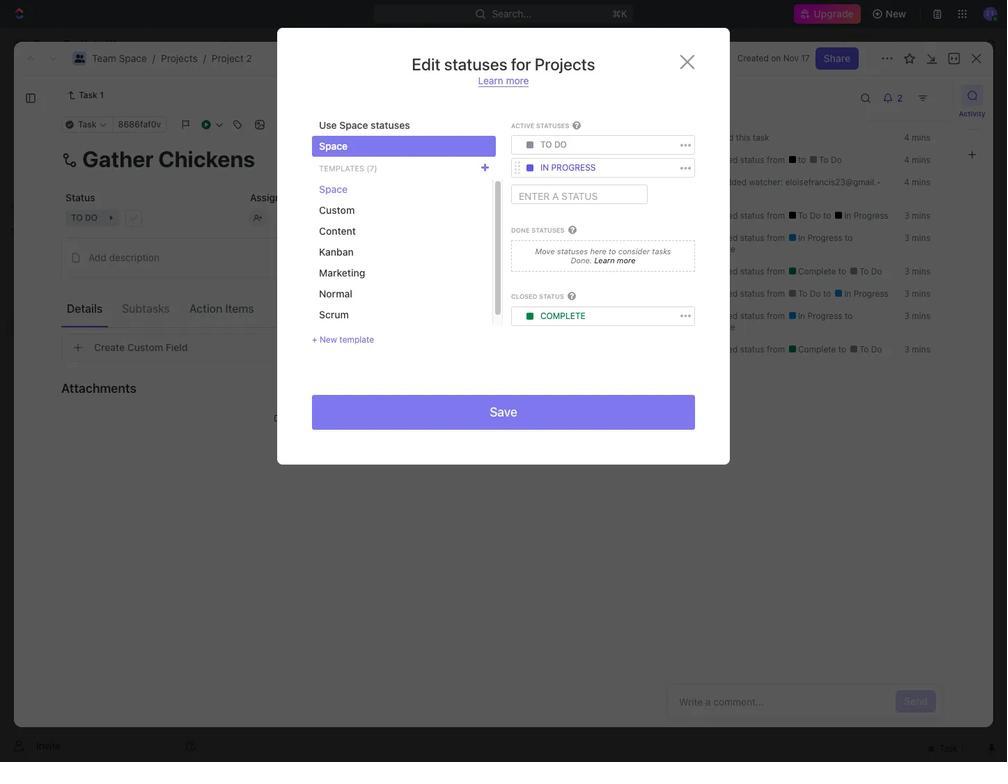 Task type: describe. For each thing, give the bounding box(es) containing it.
2 changed from the top
[[704, 210, 738, 221]]

projects for for
[[535, 54, 596, 74]]

7 changed from the top
[[704, 344, 738, 355]]

inbox link
[[6, 91, 202, 114]]

send
[[905, 696, 928, 707]]

send button
[[896, 691, 937, 713]]

share for share button below upgrade
[[840, 38, 867, 50]]

in inside edit statuses for projects dialog
[[541, 163, 549, 173]]

list
[[313, 129, 330, 140]]

assignees
[[581, 163, 622, 174]]

3 3 from the top
[[905, 266, 910, 277]]

4 for changed status from
[[905, 155, 910, 165]]

kanban
[[319, 246, 354, 258]]

use
[[319, 119, 337, 131]]

0 horizontal spatial add task button
[[275, 289, 328, 305]]

dropdown menu image
[[527, 142, 534, 149]]

add task for rightmost the "add task" button
[[907, 89, 949, 101]]

task inside "link"
[[79, 90, 98, 100]]

done
[[512, 227, 530, 234]]

1 changed status from from the top
[[702, 155, 788, 165]]

8 mins from the top
[[913, 311, 931, 321]]

done.
[[571, 256, 593, 265]]

dashboards
[[33, 144, 88, 155]]

home
[[33, 72, 60, 84]]

3 changed status from from the top
[[702, 233, 788, 243]]

2 vertical spatial 1
[[327, 267, 331, 277]]

8686faf0v
[[118, 119, 161, 130]]

hide
[[723, 163, 742, 174]]

2 horizontal spatial 2
[[331, 197, 336, 207]]

statuses for move
[[558, 247, 588, 256]]

added
[[722, 177, 747, 187]]

activity
[[960, 109, 986, 118]]

4 mins for changed status from
[[905, 155, 931, 165]]

3 from from the top
[[767, 233, 786, 243]]

drop your files here to upload
[[274, 413, 392, 424]]

4 from from the top
[[767, 266, 786, 277]]

1 3 mins from the top
[[905, 210, 931, 221]]

template
[[340, 335, 374, 345]]

done statuses
[[512, 227, 565, 234]]

dashboards link
[[6, 139, 202, 161]]

6 changed status from from the top
[[702, 311, 788, 321]]

1 vertical spatial more
[[617, 256, 636, 265]]

nov
[[784, 53, 799, 63]]

marketing
[[319, 267, 365, 279]]

statuses for edit
[[445, 54, 508, 74]]

save
[[490, 405, 518, 420]]

task 1
[[79, 90, 104, 100]]

2 3 mins from the top
[[905, 233, 931, 243]]

create
[[94, 342, 125, 353]]

table link
[[420, 125, 448, 145]]

details
[[67, 302, 103, 315]]

created
[[704, 132, 734, 143]]

eloisefrancis23@gmail.
[[786, 177, 881, 187]]

templates
[[319, 163, 365, 173]]

status inside dialog
[[539, 293, 564, 301]]

edit
[[412, 54, 441, 74]]

project 2
[[242, 83, 325, 106]]

(7)
[[367, 163, 378, 173]]

invite
[[36, 740, 60, 752]]

1 / from the left
[[153, 52, 155, 64]]

team space, , element inside team space link
[[220, 39, 231, 50]]

eloisefrancis23@gmail. com
[[687, 177, 881, 199]]

upgrade link
[[795, 4, 861, 24]]

2 3 from the top
[[905, 233, 910, 243]]

new inside edit statuses for projects dialog
[[320, 335, 337, 345]]

content
[[319, 225, 356, 237]]

upgrade
[[814, 8, 854, 20]]

projects inside tree
[[42, 295, 79, 307]]

assigned to
[[250, 192, 305, 204]]

1 inside task 1 "link"
[[100, 90, 104, 100]]

normal
[[319, 288, 353, 300]]

calendar link
[[353, 125, 397, 145]]

save button
[[312, 395, 696, 430]]

space right use
[[340, 119, 368, 131]]

5 from from the top
[[767, 289, 786, 299]]

consider
[[619, 247, 650, 256]]

1 changed from the top
[[704, 155, 738, 165]]

board
[[260, 129, 287, 140]]

0 vertical spatial 1 button
[[312, 241, 331, 255]]

1 mins from the top
[[913, 132, 931, 143]]

1 vertical spatial learn
[[595, 256, 615, 265]]

learn inside edit statuses for projects learn more
[[478, 75, 504, 86]]

new button
[[867, 3, 915, 25]]

+
[[312, 335, 318, 345]]

created on nov 17
[[738, 53, 810, 63]]

spaces
[[11, 226, 41, 236]]

0 vertical spatial 1 link
[[281, 238, 483, 258]]

templates (7)
[[319, 163, 378, 173]]

share button down upgrade
[[832, 33, 875, 56]]

move statuses here to consider tasks done.
[[536, 247, 672, 265]]

4 3 mins from the top
[[905, 289, 931, 299]]

1 4 from the top
[[905, 132, 910, 143]]

edit statuses for projects dialog
[[277, 28, 730, 465]]

1 horizontal spatial team space
[[234, 38, 289, 50]]

do inside edit statuses for projects dialog
[[555, 140, 567, 150]]

customize
[[889, 129, 938, 140]]

tree inside sidebar navigation
[[6, 243, 202, 431]]

details button
[[61, 296, 108, 321]]

add description button
[[66, 247, 599, 269]]

statuses for active
[[537, 122, 570, 130]]

add description
[[89, 252, 160, 263]]

2 changed status from from the top
[[702, 210, 788, 221]]

4 for added watcher:
[[905, 177, 910, 187]]

create custom field button
[[61, 334, 604, 362]]

1 you from the top
[[687, 132, 702, 143]]

sidebar navigation
[[0, 28, 208, 763]]

on
[[772, 53, 782, 63]]

attachments
[[61, 381, 137, 396]]

subtasks
[[122, 302, 170, 315]]

5 3 from the top
[[905, 311, 910, 321]]

team inside sidebar navigation
[[33, 271, 58, 283]]

scrum
[[319, 309, 349, 321]]

5 changed from the top
[[704, 289, 738, 299]]

1 3 from the top
[[905, 210, 910, 221]]

use space statuses
[[319, 119, 410, 131]]

4 changed from the top
[[704, 266, 738, 277]]

home link
[[6, 68, 202, 90]]

statuses for done
[[532, 227, 565, 234]]

team space link up project 2
[[217, 36, 293, 53]]

4 changed status from from the top
[[702, 266, 788, 277]]

assignees button
[[563, 160, 628, 177]]

Edit task name text field
[[61, 146, 604, 172]]

3 3 mins from the top
[[905, 266, 931, 277]]

Search tasks... text field
[[834, 158, 974, 179]]

favorites
[[11, 202, 48, 213]]

your
[[296, 413, 313, 424]]

7 changed status from from the top
[[702, 344, 788, 355]]

+ new template
[[312, 335, 374, 345]]

action items
[[189, 302, 254, 315]]

added watcher:
[[720, 177, 786, 187]]

3 mins from the top
[[913, 177, 931, 187]]

list link
[[310, 125, 330, 145]]

com
[[687, 177, 881, 199]]

5 changed status from from the top
[[702, 289, 788, 299]]

progress inside edit statuses for projects dialog
[[552, 163, 596, 173]]

6 from from the top
[[767, 311, 786, 321]]

team space inside sidebar navigation
[[33, 271, 88, 283]]

customize button
[[871, 125, 942, 145]]

tasks
[[653, 247, 672, 256]]

6 mins from the top
[[913, 266, 931, 277]]

assigned
[[250, 192, 293, 204]]

action items button
[[184, 296, 260, 321]]

automations button
[[881, 34, 953, 55]]

you created this task
[[687, 132, 770, 143]]

space up project 2
[[261, 38, 289, 50]]

5 3 mins from the top
[[905, 311, 931, 321]]

task
[[753, 132, 770, 143]]



Task type: vqa. For each thing, say whether or not it's contained in the screenshot.
created on nov 17
yes



Task type: locate. For each thing, give the bounding box(es) containing it.
task sidebar navigation tab list
[[958, 84, 988, 166]]

add for rightmost the "add task" button
[[907, 89, 926, 101]]

space down templates on the top of page
[[319, 183, 348, 195]]

3
[[905, 210, 910, 221], [905, 233, 910, 243], [905, 266, 910, 277], [905, 289, 910, 299], [905, 311, 910, 321], [905, 344, 910, 355]]

1 vertical spatial project
[[242, 83, 305, 106]]

2 / from the left
[[203, 52, 206, 64]]

statuses left for
[[445, 54, 508, 74]]

learn more link down for
[[478, 75, 529, 87]]

in progress inside edit statuses for projects dialog
[[541, 163, 596, 173]]

0 vertical spatial team space, , element
[[220, 39, 231, 50]]

team up home link
[[92, 52, 116, 64]]

add for the "add task" button to the left
[[281, 290, 299, 302]]

1 link down kanban
[[277, 262, 483, 283]]

drop
[[274, 413, 293, 424]]

0 vertical spatial new
[[886, 8, 907, 20]]

2 horizontal spatial task
[[928, 89, 949, 101]]

gantt
[[473, 129, 499, 140]]

0 horizontal spatial /
[[153, 52, 155, 64]]

0 horizontal spatial 2
[[246, 52, 252, 64]]

share
[[840, 38, 867, 50], [824, 52, 851, 64]]

add task up 'customize'
[[907, 89, 949, 101]]

0 vertical spatial 4
[[905, 132, 910, 143]]

2 vertical spatial 4
[[905, 177, 910, 187]]

1 button down the content
[[312, 241, 331, 255]]

2 horizontal spatial team
[[234, 38, 258, 50]]

projects inside edit statuses for projects learn more
[[535, 54, 596, 74]]

custom up the content
[[319, 204, 355, 216]]

0 vertical spatial add task button
[[899, 84, 958, 107]]

share right 17
[[824, 52, 851, 64]]

1 horizontal spatial team space, , element
[[220, 39, 231, 50]]

project 2 link
[[212, 52, 252, 64]]

⌘k
[[613, 8, 628, 20]]

add task up scrum
[[281, 290, 322, 302]]

learn up gantt
[[478, 75, 504, 86]]

0 horizontal spatial add task
[[281, 290, 322, 302]]

active
[[512, 122, 535, 130]]

more inside edit statuses for projects learn more
[[506, 75, 529, 86]]

projects link left project 2 link
[[161, 52, 198, 64]]

upload
[[365, 414, 392, 424]]

0 horizontal spatial projects
[[42, 295, 79, 307]]

1 vertical spatial add task
[[281, 290, 322, 302]]

1 horizontal spatial learn
[[595, 256, 615, 265]]

3 you from the top
[[687, 233, 702, 243]]

3 4 from the top
[[905, 177, 910, 187]]

0 vertical spatial custom
[[319, 204, 355, 216]]

4 mins
[[905, 132, 931, 143], [905, 155, 931, 165], [905, 177, 931, 187]]

space down use
[[319, 140, 348, 152]]

0 vertical spatial more
[[506, 75, 529, 86]]

add left normal
[[281, 290, 299, 302]]

1 vertical spatial new
[[320, 335, 337, 345]]

space up home link
[[119, 52, 147, 64]]

2 up project 2
[[246, 52, 252, 64]]

1 vertical spatial add
[[89, 252, 106, 263]]

more
[[506, 75, 529, 86], [617, 256, 636, 265]]

action
[[189, 302, 223, 315]]

learn more
[[593, 256, 636, 265]]

here inside move statuses here to consider tasks done.
[[591, 247, 607, 256]]

1 vertical spatial learn more link
[[593, 256, 636, 265]]

team space / projects / project 2
[[92, 52, 252, 64]]

tree
[[6, 243, 202, 431]]

0 horizontal spatial new
[[320, 335, 337, 345]]

to do
[[541, 140, 567, 150], [817, 155, 842, 165], [796, 210, 824, 221], [858, 266, 883, 277], [796, 289, 824, 299], [259, 330, 285, 340], [858, 344, 883, 355]]

space
[[261, 38, 289, 50], [119, 52, 147, 64], [340, 119, 368, 131], [319, 140, 348, 152], [319, 183, 348, 195], [60, 271, 88, 283]]

custom left the field
[[127, 342, 163, 353]]

statuses up done.
[[558, 247, 588, 256]]

learn right done.
[[595, 256, 615, 265]]

watcher:
[[750, 177, 784, 187]]

0 vertical spatial add task
[[907, 89, 949, 101]]

0 horizontal spatial task
[[79, 90, 98, 100]]

task down user group 'icon'
[[79, 90, 98, 100]]

for
[[511, 54, 532, 74]]

0 vertical spatial project
[[212, 52, 244, 64]]

status
[[741, 155, 765, 165], [741, 210, 765, 221], [741, 233, 765, 243], [741, 266, 765, 277], [741, 289, 765, 299], [539, 293, 564, 301], [741, 311, 765, 321], [741, 344, 765, 355]]

2 from from the top
[[767, 210, 786, 221]]

1 horizontal spatial learn more link
[[593, 256, 636, 265]]

3 mins
[[905, 210, 931, 221], [905, 233, 931, 243], [905, 266, 931, 277], [905, 289, 931, 299], [905, 311, 931, 321], [905, 344, 931, 355]]

0 vertical spatial share
[[840, 38, 867, 50]]

tree containing team space
[[6, 243, 202, 431]]

1 vertical spatial add task button
[[275, 289, 328, 305]]

user group image
[[74, 54, 85, 63]]

1 vertical spatial 1
[[325, 243, 329, 253]]

here inside drop your files here to upload
[[334, 413, 352, 424]]

3 4 mins from the top
[[905, 177, 931, 187]]

share down upgrade
[[840, 38, 867, 50]]

2 4 from the top
[[905, 155, 910, 165]]

complete
[[696, 244, 736, 254], [796, 266, 839, 277], [696, 322, 736, 332], [796, 344, 839, 355]]

project up board
[[242, 83, 305, 106]]

1 vertical spatial here
[[334, 413, 352, 424]]

add left description
[[89, 252, 106, 263]]

statuses left table link
[[371, 119, 410, 131]]

projects link up create
[[42, 290, 163, 312]]

0 horizontal spatial team space, , element
[[13, 270, 26, 284]]

1 horizontal spatial team
[[92, 52, 116, 64]]

0 horizontal spatial learn
[[478, 75, 504, 86]]

team
[[234, 38, 258, 50], [92, 52, 116, 64], [33, 271, 58, 283]]

task sidebar content section
[[659, 76, 951, 728]]

complete
[[541, 311, 586, 321]]

0 vertical spatial learn more link
[[478, 75, 529, 87]]

1 horizontal spatial add
[[281, 290, 299, 302]]

created
[[738, 53, 769, 63]]

favorites button
[[6, 199, 54, 216]]

1 vertical spatial 1 link
[[277, 262, 483, 283]]

here up learn more
[[591, 247, 607, 256]]

add up 'customize'
[[907, 89, 926, 101]]

task up scrum
[[301, 290, 322, 302]]

0 vertical spatial team
[[234, 38, 258, 50]]

this
[[737, 132, 751, 143]]

4 mins for added watcher:
[[905, 177, 931, 187]]

search...
[[492, 8, 532, 20]]

2 up the content
[[331, 197, 336, 207]]

0 vertical spatial projects link
[[161, 52, 198, 64]]

closed
[[512, 293, 538, 301]]

to do inside edit statuses for projects dialog
[[541, 140, 567, 150]]

to inside move statuses here to consider tasks done.
[[609, 247, 617, 256]]

9 mins from the top
[[913, 344, 931, 355]]

1 horizontal spatial task
[[301, 290, 322, 302]]

team space up project 2 link
[[234, 38, 289, 50]]

5 you from the top
[[687, 311, 702, 321]]

4 mins from the top
[[913, 210, 931, 221]]

1 vertical spatial 4
[[905, 155, 910, 165]]

you
[[687, 132, 702, 143], [687, 155, 702, 165], [687, 233, 702, 243], [687, 266, 702, 277], [687, 311, 702, 321]]

board link
[[257, 125, 287, 145]]

clickbot
[[687, 177, 720, 187]]

edit statuses for projects learn more
[[412, 54, 596, 86]]

share button right 17
[[816, 47, 859, 70]]

1 horizontal spatial /
[[203, 52, 206, 64]]

projects
[[161, 52, 198, 64], [535, 54, 596, 74], [42, 295, 79, 307]]

8686faf0v button
[[113, 116, 167, 133]]

1 horizontal spatial more
[[617, 256, 636, 265]]

0 horizontal spatial team
[[33, 271, 58, 283]]

0 vertical spatial 1
[[100, 90, 104, 100]]

2 horizontal spatial projects
[[535, 54, 596, 74]]

team space link up home link
[[92, 52, 147, 64]]

2 mins from the top
[[913, 155, 931, 165]]

task for the "add task" button to the left
[[301, 290, 322, 302]]

0 horizontal spatial here
[[334, 413, 352, 424]]

calendar
[[356, 129, 397, 140]]

17
[[802, 53, 810, 63]]

add task for the "add task" button to the left
[[281, 290, 322, 302]]

team space, , element up project 2 link
[[220, 39, 231, 50]]

custom inside button
[[127, 342, 163, 353]]

0 vertical spatial add
[[907, 89, 926, 101]]

6 3 mins from the top
[[905, 344, 931, 355]]

1 link up marketing
[[281, 238, 483, 258]]

automations
[[888, 38, 947, 50]]

/ up home link
[[153, 52, 155, 64]]

gantt link
[[471, 125, 499, 145]]

team space up details button
[[33, 271, 88, 283]]

projects link
[[161, 52, 198, 64], [42, 290, 163, 312]]

1 horizontal spatial add task
[[907, 89, 949, 101]]

items
[[225, 302, 254, 315]]

1 button
[[312, 241, 331, 255], [313, 266, 333, 279]]

team space, , element inside tree
[[13, 270, 26, 284]]

1 vertical spatial team
[[92, 52, 116, 64]]

team space, , element down spaces
[[13, 270, 26, 284]]

create custom field
[[94, 342, 188, 353]]

task
[[928, 89, 949, 101], [79, 90, 98, 100], [301, 290, 322, 302]]

1 4 mins from the top
[[905, 132, 931, 143]]

here right files
[[334, 413, 352, 424]]

changed
[[704, 155, 738, 165], [704, 210, 738, 221], [704, 233, 738, 243], [704, 266, 738, 277], [704, 289, 738, 299], [704, 311, 738, 321], [704, 344, 738, 355]]

/ left project 2 link
[[203, 52, 206, 64]]

2 horizontal spatial add
[[907, 89, 926, 101]]

team space, , element
[[220, 39, 231, 50], [13, 270, 26, 284]]

more down 'consider'
[[617, 256, 636, 265]]

space inside tree
[[60, 271, 88, 283]]

hide button
[[718, 160, 748, 177]]

task 1 link
[[61, 87, 109, 104]]

1 vertical spatial share
[[824, 52, 851, 64]]

table
[[423, 129, 448, 140]]

4
[[905, 132, 910, 143], [905, 155, 910, 165], [905, 177, 910, 187]]

7 mins from the top
[[913, 289, 931, 299]]

new inside button
[[886, 8, 907, 20]]

subtasks button
[[116, 296, 176, 321]]

add task button up 'customize'
[[899, 84, 958, 107]]

projects for /
[[161, 52, 198, 64]]

0 vertical spatial 4 mins
[[905, 132, 931, 143]]

files
[[315, 413, 332, 424]]

7 from from the top
[[767, 344, 786, 355]]

new right +
[[320, 335, 337, 345]]

0 vertical spatial here
[[591, 247, 607, 256]]

1 horizontal spatial projects
[[161, 52, 198, 64]]

1 vertical spatial team space, , element
[[13, 270, 26, 284]]

add inside add description 'button'
[[89, 252, 106, 263]]

0 vertical spatial learn
[[478, 75, 504, 86]]

2 vertical spatial 4 mins
[[905, 177, 931, 187]]

more down for
[[506, 75, 529, 86]]

add
[[907, 89, 926, 101], [89, 252, 106, 263], [281, 290, 299, 302]]

task left task sidebar navigation tab list
[[928, 89, 949, 101]]

0 horizontal spatial custom
[[127, 342, 163, 353]]

space up details
[[60, 271, 88, 283]]

share for share button on the right of 17
[[824, 52, 851, 64]]

1 vertical spatial team space
[[33, 271, 88, 283]]

5 mins from the top
[[913, 233, 931, 243]]

attachments button
[[61, 371, 604, 405]]

field
[[166, 342, 188, 353]]

1 vertical spatial 2
[[309, 83, 320, 106]]

add task
[[907, 89, 949, 101], [281, 290, 322, 302]]

project up project 2
[[212, 52, 244, 64]]

2 you from the top
[[687, 155, 702, 165]]

0 vertical spatial team space
[[234, 38, 289, 50]]

team down spaces
[[33, 271, 58, 283]]

0 horizontal spatial learn more link
[[478, 75, 529, 87]]

statuses inside edit statuses for projects learn more
[[445, 54, 508, 74]]

1 horizontal spatial 2
[[309, 83, 320, 106]]

4 3 from the top
[[905, 289, 910, 299]]

new up 'automations'
[[886, 8, 907, 20]]

status
[[66, 192, 95, 204]]

custom inside edit statuses for projects dialog
[[319, 204, 355, 216]]

6 changed from the top
[[704, 311, 738, 321]]

0 vertical spatial 2
[[246, 52, 252, 64]]

Enter a status text field
[[519, 185, 641, 204]]

2 vertical spatial add
[[281, 290, 299, 302]]

1 horizontal spatial here
[[591, 247, 607, 256]]

task for rightmost the "add task" button
[[928, 89, 949, 101]]

2 4 mins from the top
[[905, 155, 931, 165]]

1 from from the top
[[767, 155, 786, 165]]

1 vertical spatial custom
[[127, 342, 163, 353]]

progress
[[552, 163, 596, 173], [270, 197, 315, 207], [854, 210, 889, 221], [808, 233, 843, 243], [854, 289, 889, 299], [808, 311, 843, 321]]

2 vertical spatial team
[[33, 271, 58, 283]]

1 vertical spatial projects link
[[42, 290, 163, 312]]

1 vertical spatial 4 mins
[[905, 155, 931, 165]]

1 link
[[281, 238, 483, 258], [277, 262, 483, 283]]

1 horizontal spatial new
[[886, 8, 907, 20]]

team space link inside tree
[[33, 266, 199, 289]]

1 vertical spatial 1 button
[[313, 266, 333, 279]]

active statuses
[[512, 122, 570, 130]]

1 button down kanban
[[313, 266, 333, 279]]

1 horizontal spatial add task button
[[899, 84, 958, 107]]

team space link down add description
[[33, 266, 199, 289]]

dropdown menu image
[[527, 165, 534, 172]]

3 changed from the top
[[704, 233, 738, 243]]

0 horizontal spatial more
[[506, 75, 529, 86]]

4 you from the top
[[687, 266, 702, 277]]

0 horizontal spatial team space
[[33, 271, 88, 283]]

statuses right active
[[537, 122, 570, 130]]

learn more link down 'consider'
[[593, 256, 636, 265]]

2 vertical spatial 2
[[331, 197, 336, 207]]

learn
[[478, 75, 504, 86], [595, 256, 615, 265]]

statuses up move
[[532, 227, 565, 234]]

1 horizontal spatial custom
[[319, 204, 355, 216]]

add task button up scrum
[[275, 289, 328, 305]]

0 horizontal spatial add
[[89, 252, 106, 263]]

2 up use
[[309, 83, 320, 106]]

to inside drop your files here to upload
[[354, 413, 362, 424]]

team up project 2 link
[[234, 38, 258, 50]]

share button
[[832, 33, 875, 56], [816, 47, 859, 70]]

statuses inside move statuses here to consider tasks done.
[[558, 247, 588, 256]]

inbox
[[33, 96, 58, 108]]

6 3 from the top
[[905, 344, 910, 355]]



